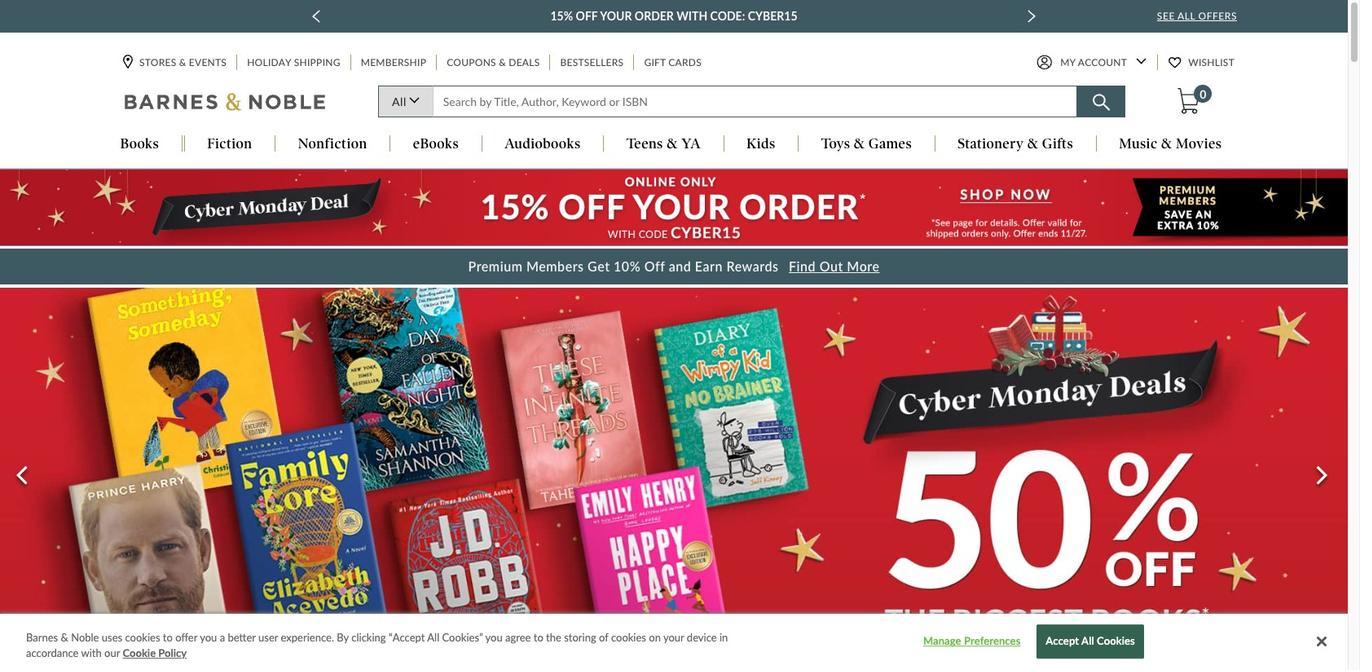 Task type: vqa. For each thing, say whether or not it's contained in the screenshot.
music
yes



Task type: locate. For each thing, give the bounding box(es) containing it.
stores & events link
[[123, 55, 228, 71]]

off left and at top
[[645, 258, 665, 274]]

your
[[664, 631, 685, 644]]

you left agree
[[486, 631, 503, 644]]

& left the gifts
[[1028, 136, 1039, 152]]

& for stores
[[179, 57, 186, 69]]

& right stores
[[179, 57, 186, 69]]

audiobooks button
[[482, 136, 603, 154]]

with
[[81, 647, 102, 660]]

& right music
[[1162, 136, 1173, 152]]

ebooks button
[[391, 136, 482, 154]]

privacy alert dialog
[[0, 614, 1349, 670]]

bestsellers
[[561, 57, 624, 69]]

& for barnes
[[61, 631, 68, 644]]

all inside barnes & noble uses cookies to offer you a better user experience. by clicking "accept all cookies" you agree to the storing of cookies on your device in accordance with our
[[427, 631, 440, 644]]

earn
[[695, 258, 723, 274]]

stationery & gifts
[[958, 136, 1074, 152]]

games
[[869, 136, 912, 152]]

to up the policy
[[163, 631, 173, 644]]

2 to from the left
[[534, 631, 544, 644]]

to
[[163, 631, 173, 644], [534, 631, 544, 644]]

1 horizontal spatial off
[[645, 258, 665, 274]]

clicking
[[352, 631, 386, 644]]

get
[[588, 258, 610, 274]]

see all offers link
[[1158, 10, 1238, 22]]

premium members get 10% off and earn rewards find out more
[[468, 258, 880, 274]]

holiday
[[247, 57, 291, 69]]

offer
[[175, 631, 197, 644]]

agree
[[506, 631, 531, 644]]

device
[[687, 631, 717, 644]]

Search by Title, Author, Keyword or ISBN text field
[[433, 86, 1078, 118]]

off
[[576, 9, 598, 23], [645, 258, 665, 274]]

15% off your order with code: cyber15
[[551, 9, 798, 23]]

accordance
[[26, 647, 79, 660]]

membership link
[[359, 55, 428, 71]]

stationery
[[958, 136, 1024, 152]]

down arrow image
[[1137, 58, 1147, 65]]

& left deals
[[499, 57, 506, 69]]

all right "accept
[[427, 631, 440, 644]]

1 horizontal spatial cookies
[[611, 631, 647, 644]]

& for toys
[[854, 136, 865, 152]]

& for teens
[[667, 136, 678, 152]]

&
[[179, 57, 186, 69], [499, 57, 506, 69], [667, 136, 678, 152], [854, 136, 865, 152], [1028, 136, 1039, 152], [1162, 136, 1173, 152], [61, 631, 68, 644]]

0 horizontal spatial cookies
[[125, 631, 160, 644]]

coupons & deals link
[[445, 55, 542, 71]]

cookies
[[1098, 635, 1136, 648]]

cookie policy
[[123, 647, 187, 660]]

cookies
[[125, 631, 160, 644], [611, 631, 647, 644]]

& inside barnes & noble uses cookies to offer you a better user experience. by clicking "accept all cookies" you agree to the storing of cookies on your device in accordance with our
[[61, 631, 68, 644]]

& up accordance
[[61, 631, 68, 644]]

0 vertical spatial off
[[576, 9, 598, 23]]

you left a
[[200, 631, 217, 644]]

0 button
[[1177, 85, 1213, 115]]

all down membership link
[[392, 95, 407, 109]]

ya
[[682, 136, 701, 152]]

& right toys
[[854, 136, 865, 152]]

movies
[[1177, 136, 1223, 152]]

coupons
[[447, 57, 496, 69]]

search image
[[1093, 94, 1110, 111]]

cyber15
[[748, 9, 798, 23]]

my account
[[1061, 57, 1128, 69]]

15%
[[551, 9, 573, 23]]

None field
[[433, 86, 1078, 118]]

logo image
[[125, 92, 327, 115]]

holiday shipping link
[[246, 55, 342, 71]]

& left ya
[[667, 136, 678, 152]]

to left the
[[534, 631, 544, 644]]

my
[[1061, 57, 1076, 69]]

0 horizontal spatial you
[[200, 631, 217, 644]]

cookies right 'of'
[[611, 631, 647, 644]]

1 horizontal spatial to
[[534, 631, 544, 644]]

more
[[847, 258, 880, 274]]

main content
[[0, 169, 1361, 670]]

by
[[337, 631, 349, 644]]

gift cards
[[644, 57, 702, 69]]

all
[[1178, 10, 1196, 22], [392, 95, 407, 109], [427, 631, 440, 644], [1082, 635, 1095, 648]]

stores & events
[[139, 57, 227, 69]]

nonfiction button
[[276, 136, 390, 154]]

cookies up cookie
[[125, 631, 160, 644]]

policy
[[158, 647, 187, 660]]

0 horizontal spatial to
[[163, 631, 173, 644]]

in
[[720, 631, 728, 644]]

& inside button
[[1162, 136, 1173, 152]]

off right the 15% in the top left of the page
[[576, 9, 598, 23]]

of
[[599, 631, 609, 644]]

noble
[[71, 631, 99, 644]]

previous slide / item image
[[313, 10, 321, 23]]

accept
[[1046, 635, 1080, 648]]

music & movies
[[1120, 136, 1223, 152]]

bestsellers link
[[559, 55, 626, 71]]

1 horizontal spatial you
[[486, 631, 503, 644]]

with
[[677, 9, 708, 23]]

accept all cookies button
[[1037, 625, 1145, 659]]

main content containing premium members get 10% off and earn rewards
[[0, 169, 1361, 670]]

all right accept
[[1082, 635, 1095, 648]]

user image
[[1037, 55, 1053, 71]]

cookie
[[123, 647, 156, 660]]

1 cookies from the left
[[125, 631, 160, 644]]

our
[[104, 647, 120, 660]]



Task type: describe. For each thing, give the bounding box(es) containing it.
wishlist
[[1189, 57, 1235, 69]]

ebooks
[[413, 136, 459, 152]]

the
[[546, 631, 562, 644]]

teens & ya
[[627, 136, 701, 152]]

my account button
[[1037, 55, 1147, 71]]

"accept
[[389, 631, 425, 644]]

books
[[120, 136, 159, 152]]

accept all cookies
[[1046, 635, 1136, 648]]

books button
[[98, 136, 182, 154]]

all inside the accept all cookies button
[[1082, 635, 1095, 648]]

a
[[220, 631, 225, 644]]

all inside all link
[[392, 95, 407, 109]]

10%
[[614, 258, 641, 274]]

barnes
[[26, 631, 58, 644]]

order
[[635, 9, 674, 23]]

toys & games button
[[799, 136, 935, 154]]

out
[[820, 258, 844, 274]]

& for coupons
[[499, 57, 506, 69]]

deals
[[509, 57, 540, 69]]

music & movies button
[[1097, 136, 1245, 154]]

membership
[[361, 57, 427, 69]]

holiday shipping
[[247, 57, 341, 69]]

fiction
[[207, 136, 252, 152]]

online only,  15% off your order use code: cyber15.    premium members save an additional 10%. see page for details. offer ends 11/27. shop now image
[[0, 170, 1349, 245]]

experience.
[[281, 631, 334, 644]]

0
[[1200, 87, 1207, 101]]

toys & games
[[822, 136, 912, 152]]

2 cookies from the left
[[611, 631, 647, 644]]

audiobooks
[[505, 136, 581, 152]]

see all offers
[[1158, 10, 1238, 22]]

0 horizontal spatial off
[[576, 9, 598, 23]]

premium
[[468, 258, 523, 274]]

user
[[258, 631, 278, 644]]

1 you from the left
[[200, 631, 217, 644]]

1 to from the left
[[163, 631, 173, 644]]

kids
[[747, 136, 776, 152]]

all link
[[378, 86, 433, 118]]

all right see
[[1178, 10, 1196, 22]]

find
[[789, 258, 816, 274]]

stationery & gifts button
[[936, 136, 1096, 154]]

preferences
[[965, 635, 1021, 648]]

uses
[[102, 631, 122, 644]]

fiction button
[[185, 136, 275, 154]]

and
[[669, 258, 692, 274]]

next slide / item image
[[1028, 10, 1036, 23]]

members
[[527, 258, 584, 274]]

wishlist link
[[1169, 55, 1237, 71]]

account
[[1079, 57, 1128, 69]]

see
[[1158, 10, 1176, 22]]

coupons & deals
[[447, 57, 540, 69]]

cookies"
[[442, 631, 483, 644]]

manage preferences
[[924, 635, 1021, 648]]

offers
[[1199, 10, 1238, 22]]

teens
[[627, 136, 664, 152]]

cards
[[669, 57, 702, 69]]

teens & ya button
[[604, 136, 724, 154]]

shipping
[[294, 57, 341, 69]]

nonfiction
[[298, 136, 367, 152]]

& for music
[[1162, 136, 1173, 152]]

storing
[[564, 631, 597, 644]]

manage
[[924, 635, 962, 648]]

gifts
[[1043, 136, 1074, 152]]

15% off your order with code: cyber15 link
[[551, 7, 798, 26]]

barnes & noble uses cookies to offer you a better user experience. by clicking "accept all cookies" you agree to the storing of cookies on your device in accordance with our
[[26, 631, 728, 660]]

music
[[1120, 136, 1158, 152]]

cart image
[[1179, 88, 1201, 115]]

your
[[600, 9, 632, 23]]

2 you from the left
[[486, 631, 503, 644]]

stores
[[139, 57, 176, 69]]

kids button
[[724, 136, 799, 154]]

on
[[649, 631, 661, 644]]

manage preferences button
[[922, 626, 1023, 658]]

events
[[189, 57, 227, 69]]

toys
[[822, 136, 851, 152]]

code:
[[711, 9, 746, 23]]

& for stationery
[[1028, 136, 1039, 152]]

1 vertical spatial off
[[645, 258, 665, 274]]

cookie policy link
[[123, 646, 187, 662]]

rewards
[[727, 258, 779, 274]]



